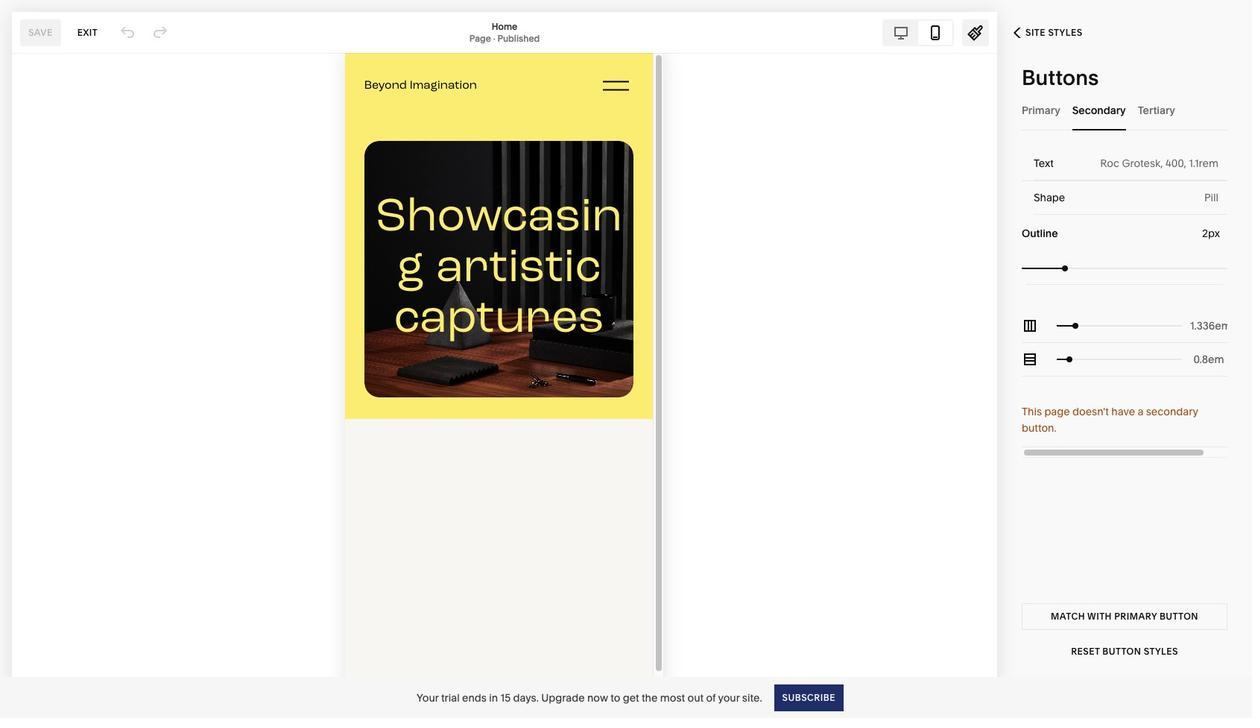 Task type: describe. For each thing, give the bounding box(es) containing it.
site styles button
[[998, 16, 1100, 49]]

published
[[498, 32, 540, 44]]

to
[[611, 691, 621, 704]]

subscribe button
[[775, 684, 844, 711]]

in
[[489, 691, 498, 704]]

days.
[[513, 691, 539, 704]]

0 vertical spatial styles
[[1049, 27, 1083, 38]]

page
[[470, 32, 491, 44]]

reset button styles button
[[1022, 638, 1228, 665]]

home
[[492, 21, 518, 32]]

upgrade
[[542, 691, 585, 704]]

roc grotesk, 400, 1.1rem
[[1101, 157, 1219, 170]]

exit button
[[69, 19, 106, 46]]

1 vertical spatial styles
[[1145, 646, 1179, 657]]

·
[[493, 32, 496, 44]]

your
[[719, 691, 740, 704]]

site.
[[743, 691, 763, 704]]

[object Object] range field
[[1022, 252, 1228, 285]]

outline
[[1022, 227, 1059, 240]]

now
[[588, 691, 608, 704]]

save button
[[20, 19, 61, 46]]

out
[[688, 691, 704, 704]]

save
[[28, 26, 53, 38]]

doesn't
[[1073, 405, 1110, 418]]

button
[[1103, 646, 1142, 657]]

secondary
[[1073, 103, 1127, 117]]

15
[[501, 691, 511, 704]]

tertiary button
[[1139, 89, 1176, 131]]

a
[[1138, 405, 1144, 418]]

most
[[661, 691, 686, 704]]

button.
[[1022, 421, 1057, 435]]

primary button
[[1022, 89, 1061, 131]]

your trial ends in 15 days. upgrade now to get the most out of your site.
[[417, 691, 763, 704]]

400,
[[1166, 157, 1187, 170]]

ends
[[462, 691, 487, 704]]



Task type: locate. For each thing, give the bounding box(es) containing it.
get
[[623, 691, 640, 704]]

styles
[[1049, 27, 1083, 38], [1145, 646, 1179, 657]]

trial
[[441, 691, 460, 704]]

[object Object] text field
[[1203, 225, 1224, 242]]

styles right site
[[1049, 27, 1083, 38]]

tab list containing primary
[[1022, 89, 1228, 131]]

secondary button
[[1073, 89, 1127, 131]]

1 vertical spatial tab list
[[1022, 89, 1228, 131]]

None range field
[[1058, 309, 1183, 342], [1058, 343, 1183, 376], [1058, 309, 1183, 342], [1058, 343, 1183, 376]]

primary
[[1115, 611, 1158, 622]]

1 horizontal spatial tab list
[[1022, 89, 1228, 131]]

the
[[642, 691, 658, 704]]

0 vertical spatial tab list
[[885, 21, 953, 44]]

with
[[1088, 611, 1113, 622]]

match
[[1052, 611, 1086, 622]]

None text field
[[1191, 318, 1228, 334]]

this page doesn't have a secondary button.
[[1022, 405, 1199, 435]]

styles right button
[[1145, 646, 1179, 657]]

subscribe
[[783, 692, 836, 703]]

button
[[1160, 611, 1199, 622]]

your
[[417, 691, 439, 704]]

buttons
[[1022, 65, 1100, 90]]

0 horizontal spatial tab list
[[885, 21, 953, 44]]

1.1rem
[[1190, 157, 1219, 170]]

exit
[[77, 26, 98, 38]]

roc
[[1101, 157, 1120, 170]]

have
[[1112, 405, 1136, 418]]

grotesk,
[[1123, 157, 1164, 170]]

0 horizontal spatial styles
[[1049, 27, 1083, 38]]

reset button styles
[[1072, 646, 1179, 657]]

secondary
[[1147, 405, 1199, 418]]

site
[[1026, 27, 1046, 38]]

reset
[[1072, 646, 1101, 657]]

primary
[[1022, 103, 1061, 117]]

home page · published
[[470, 21, 540, 44]]

site styles
[[1026, 27, 1083, 38]]

1 horizontal spatial styles
[[1145, 646, 1179, 657]]

shape
[[1034, 191, 1066, 204]]

text
[[1034, 157, 1054, 170]]

outline element
[[1022, 215, 1228, 285]]

None text field
[[1191, 351, 1228, 368]]

pill
[[1205, 191, 1219, 204]]

match with primary button button
[[1022, 603, 1228, 630]]

tertiary
[[1139, 103, 1176, 117]]

of
[[707, 691, 716, 704]]

page
[[1045, 405, 1071, 418]]

tab list
[[885, 21, 953, 44], [1022, 89, 1228, 131]]

match with primary button
[[1052, 611, 1199, 622]]

this
[[1022, 405, 1043, 418]]



Task type: vqa. For each thing, say whether or not it's contained in the screenshot.
the right &
no



